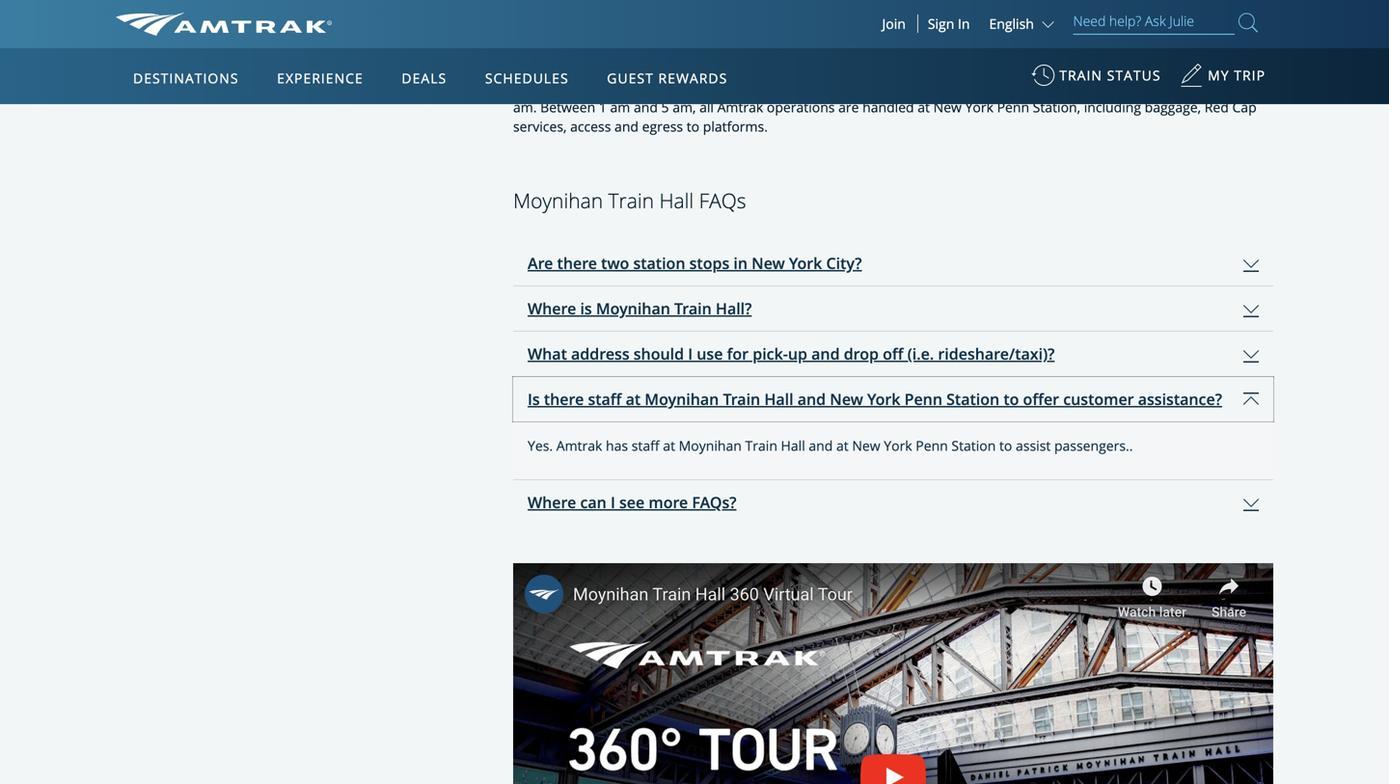 Task type: locate. For each thing, give the bounding box(es) containing it.
0 vertical spatial i
[[688, 344, 693, 365]]

see
[[620, 492, 645, 513]]

where inside button
[[528, 492, 577, 513]]

1 horizontal spatial public
[[1078, 79, 1116, 97]]

wifi
[[629, 12, 655, 30]]

1 vertical spatial amtrak
[[557, 437, 603, 455]]

i
[[688, 344, 693, 365], [611, 492, 616, 513]]

1 horizontal spatial 1
[[931, 79, 939, 97]]

0 vertical spatial amtrak
[[718, 98, 764, 116]]

there right are
[[557, 253, 597, 274]]

hall?
[[716, 298, 752, 319]]

2 horizontal spatial 1
[[1178, 79, 1186, 97]]

penn down is there staff at moynihan train hall and new york penn station to offer customer assistance? button
[[916, 437, 949, 455]]

hall down pick-
[[765, 389, 794, 410]]

train inside 'hours of operations moynihan train hall is open to the public daily from 5 am through 1 am and closed to the public between 1 am and 5 am. between 1 am and 5 am, all amtrak operations are handled at new york penn station, including baggage, red cap services, access and egress to platforms.'
[[580, 79, 612, 97]]

1 vertical spatial station
[[952, 437, 996, 455]]

station
[[634, 253, 686, 274]]

train left the hall?
[[675, 298, 712, 319]]

i left use
[[688, 344, 693, 365]]

application
[[188, 161, 651, 431], [513, 241, 1274, 525]]

the up station, at right
[[1054, 79, 1075, 97]]

staff right has
[[632, 437, 660, 455]]

moynihan down two
[[596, 298, 671, 319]]

yes. amtrak has staff at moynihan train hall and at new york penn station to assist passengers..
[[528, 437, 1134, 455]]

0 vertical spatial there
[[557, 253, 597, 274]]

public
[[733, 79, 771, 97], [1078, 79, 1116, 97]]

public up including
[[1078, 79, 1116, 97]]

penn
[[998, 98, 1030, 116], [905, 389, 943, 410], [916, 437, 949, 455]]

(i.e.
[[908, 344, 935, 365]]

1 horizontal spatial is
[[644, 79, 653, 97]]

deals button
[[394, 51, 455, 105]]

1 horizontal spatial the
[[1054, 79, 1075, 97]]

hall inside 'hours of operations moynihan train hall is open to the public daily from 5 am through 1 am and closed to the public between 1 am and 5 am. between 1 am and 5 am, all amtrak operations are handled at new york penn station, including baggage, red cap services, access and egress to platforms.'
[[616, 79, 640, 97]]

amtrak image
[[116, 13, 332, 36]]

and
[[966, 79, 990, 97], [1213, 79, 1237, 97], [634, 98, 658, 116], [615, 117, 639, 136], [812, 344, 840, 365], [798, 389, 826, 410], [809, 437, 833, 455]]

from
[[808, 79, 839, 97]]

new down drop
[[830, 389, 864, 410]]

faqs
[[699, 187, 747, 214]]

Please enter your search item search field
[[1074, 10, 1235, 35]]

where can i see more faqs? button
[[513, 481, 1274, 525]]

new inside 'hours of operations moynihan train hall is open to the public daily from 5 am through 1 am and closed to the public between 1 am and 5 am. between 1 am and 5 am, all amtrak operations are handled at new york penn station, including baggage, red cap services, access and egress to platforms.'
[[934, 98, 962, 116]]

to up station, at right
[[1038, 79, 1051, 97]]

am
[[853, 79, 874, 97], [943, 79, 963, 97], [1189, 79, 1209, 97], [610, 98, 631, 116]]

0 vertical spatial staff
[[588, 389, 622, 410]]

and right the up
[[812, 344, 840, 365]]

am,
[[673, 98, 696, 116]]

1 vertical spatial there
[[544, 389, 584, 410]]

0 horizontal spatial is
[[581, 298, 592, 319]]

am down the guest
[[610, 98, 631, 116]]

schedules
[[485, 69, 569, 87]]

1 horizontal spatial 5
[[842, 79, 850, 97]]

penn down closed
[[998, 98, 1030, 116]]

application inside 'banner'
[[188, 161, 651, 431]]

banner
[[0, 0, 1390, 446]]

1 horizontal spatial amtrak
[[718, 98, 764, 116]]

train down "for"
[[723, 389, 761, 410]]

to
[[693, 79, 706, 97], [1038, 79, 1051, 97], [687, 117, 700, 136], [1004, 389, 1020, 410], [1000, 437, 1013, 455]]

baggage,
[[1145, 98, 1202, 116]]

city?
[[827, 253, 862, 274]]

0 horizontal spatial the
[[709, 79, 730, 97]]

train right of
[[580, 79, 612, 97]]

1 up baggage,
[[1178, 79, 1186, 97]]

where is moynihan train hall?
[[528, 298, 752, 319]]

where inside "button"
[[528, 298, 577, 319]]

and left closed
[[966, 79, 990, 97]]

2 where from the top
[[528, 492, 577, 513]]

my
[[1209, 66, 1230, 84]]

is up address
[[581, 298, 592, 319]]

0 vertical spatial where
[[528, 298, 577, 319]]

where left can
[[528, 492, 577, 513]]

access
[[570, 117, 611, 136]]

faqs?
[[692, 492, 737, 513]]

0 horizontal spatial 1
[[599, 98, 607, 116]]

rideshare/taxi)?
[[939, 344, 1055, 365]]

penn down (i.e.
[[905, 389, 943, 410]]

hall left the open
[[616, 79, 640, 97]]

of
[[561, 58, 575, 80]]

daily
[[775, 79, 804, 97]]

moynihan up faqs?
[[679, 437, 742, 455]]

york down closed
[[966, 98, 994, 116]]

is
[[644, 79, 653, 97], [581, 298, 592, 319]]

moynihan up are
[[513, 187, 603, 214]]

station left assist
[[952, 437, 996, 455]]

0 horizontal spatial staff
[[588, 389, 622, 410]]

0 vertical spatial station
[[947, 389, 1000, 410]]

my trip button
[[1181, 57, 1266, 104]]

passengers..
[[1055, 437, 1134, 455]]

english button
[[990, 14, 1059, 33]]

train
[[1060, 66, 1103, 84]]

the up all
[[709, 79, 730, 97]]

handled
[[863, 98, 915, 116]]

assistance?
[[1139, 389, 1223, 410]]

moynihan up am.
[[513, 79, 576, 97]]

services,
[[513, 117, 567, 136]]

is left the open
[[644, 79, 653, 97]]

staff
[[588, 389, 622, 410], [632, 437, 660, 455]]

0 vertical spatial is
[[644, 79, 653, 97]]

5 left am,
[[662, 98, 669, 116]]

1 vertical spatial staff
[[632, 437, 660, 455]]

through
[[877, 79, 928, 97]]

2 vertical spatial penn
[[916, 437, 949, 455]]

is inside 'hours of operations moynihan train hall is open to the public daily from 5 am through 1 am and closed to the public between 1 am and 5 am. between 1 am and 5 am, all amtrak operations are handled at new york penn station, including baggage, red cap services, access and egress to platforms.'
[[644, 79, 653, 97]]

to left offer
[[1004, 389, 1020, 410]]

staff down address
[[588, 389, 622, 410]]

to inside button
[[1004, 389, 1020, 410]]

train inside "button"
[[675, 298, 712, 319]]

1 vertical spatial penn
[[905, 389, 943, 410]]

0 horizontal spatial 5
[[662, 98, 669, 116]]

where
[[528, 298, 577, 319], [528, 492, 577, 513]]

hall
[[616, 79, 640, 97], [660, 187, 694, 214], [765, 389, 794, 410], [781, 437, 806, 455]]

there
[[557, 253, 597, 274], [544, 389, 584, 410]]

moynihan down should
[[645, 389, 719, 410]]

is inside "button"
[[581, 298, 592, 319]]

including
[[1085, 98, 1142, 116]]

hall inside button
[[765, 389, 794, 410]]

where up what
[[528, 298, 577, 319]]

there right is
[[544, 389, 584, 410]]

at down through
[[918, 98, 930, 116]]

1 up access
[[599, 98, 607, 116]]

new
[[934, 98, 962, 116], [752, 253, 785, 274], [830, 389, 864, 410], [853, 437, 881, 455]]

train inside button
[[723, 389, 761, 410]]

are
[[839, 98, 859, 116]]

1 right through
[[931, 79, 939, 97]]

at inside button
[[626, 389, 641, 410]]

0 horizontal spatial i
[[611, 492, 616, 513]]

in
[[958, 14, 970, 33]]

staff inside is there staff at moynihan train hall and new york penn station to offer customer assistance? button
[[588, 389, 622, 410]]

new right the handled on the right top of page
[[934, 98, 962, 116]]

amtrak inside 'hours of operations moynihan train hall is open to the public daily from 5 am through 1 am and closed to the public between 1 am and 5 am. between 1 am and 5 am, all amtrak operations are handled at new york penn station, including baggage, red cap services, access and egress to platforms.'
[[718, 98, 764, 116]]

0 horizontal spatial public
[[733, 79, 771, 97]]

1 vertical spatial i
[[611, 492, 616, 513]]

hall left faqs
[[660, 187, 694, 214]]

moynihan inside button
[[645, 389, 719, 410]]

1 horizontal spatial i
[[688, 344, 693, 365]]

at
[[918, 98, 930, 116], [626, 389, 641, 410], [663, 437, 676, 455], [837, 437, 849, 455]]

the
[[709, 79, 730, 97], [1054, 79, 1075, 97]]

public left the 'daily'
[[733, 79, 771, 97]]

5 up the cap
[[1240, 79, 1248, 97]]

at inside 'hours of operations moynihan train hall is open to the public daily from 5 am through 1 am and closed to the public between 1 am and 5 am. between 1 am and 5 am, all amtrak operations are handled at new york penn station, including baggage, red cap services, access and egress to platforms.'
[[918, 98, 930, 116]]

off
[[883, 344, 904, 365]]

to left assist
[[1000, 437, 1013, 455]]

up
[[788, 344, 808, 365]]

assist
[[1016, 437, 1051, 455]]

amtrak up the platforms.
[[718, 98, 764, 116]]

amtrak left has
[[557, 437, 603, 455]]

york left the city?
[[789, 253, 823, 274]]

1 vertical spatial where
[[528, 492, 577, 513]]

station
[[947, 389, 1000, 410], [952, 437, 996, 455]]

train down pick-
[[746, 437, 778, 455]]

cap
[[1233, 98, 1257, 116]]

guest rewards
[[607, 69, 728, 87]]

staff inside the yes. amtrak has staff at moynihan train hall and at new york penn station to assist passengers.. element
[[632, 437, 660, 455]]

station down rideshare/taxi)?
[[947, 389, 1000, 410]]

1 the from the left
[[709, 79, 730, 97]]

1 where from the top
[[528, 298, 577, 319]]

join button
[[871, 14, 919, 33]]

1 horizontal spatial staff
[[632, 437, 660, 455]]

0 vertical spatial penn
[[998, 98, 1030, 116]]

address
[[571, 344, 630, 365]]

york down what address should i use for pick-up and drop off (i.e. rideshare/taxi)? button
[[868, 389, 901, 410]]

at up has
[[626, 389, 641, 410]]

5
[[842, 79, 850, 97], [1240, 79, 1248, 97], [662, 98, 669, 116]]

new right in
[[752, 253, 785, 274]]

penn inside 'hours of operations moynihan train hall is open to the public daily from 5 am through 1 am and closed to the public between 1 am and 5 am. between 1 am and 5 am, all amtrak operations are handled at new york penn station, including baggage, red cap services, access and egress to platforms.'
[[998, 98, 1030, 116]]

train up two
[[609, 187, 654, 214]]

egress
[[642, 117, 683, 136]]

0 horizontal spatial amtrak
[[557, 437, 603, 455]]

am up are
[[853, 79, 874, 97]]

1
[[931, 79, 939, 97], [1178, 79, 1186, 97], [599, 98, 607, 116]]

and down is there staff at moynihan train hall and new york penn station to offer customer assistance?
[[809, 437, 833, 455]]

1 vertical spatial is
[[581, 298, 592, 319]]

5 up are
[[842, 79, 850, 97]]

i left see
[[611, 492, 616, 513]]

penn inside is there staff at moynihan train hall and new york penn station to offer customer assistance? button
[[905, 389, 943, 410]]

at down is there staff at moynihan train hall and new york penn station to offer customer assistance?
[[837, 437, 849, 455]]



Task type: vqa. For each thing, say whether or not it's contained in the screenshot.
what happens if my bid or instant upgrade request is accepted? BUTTON
no



Task type: describe. For each thing, give the bounding box(es) containing it.
where for where can i see more faqs?
[[528, 492, 577, 513]]

open
[[657, 79, 689, 97]]

amtrak inside application
[[557, 437, 603, 455]]

and right access
[[615, 117, 639, 136]]

are
[[528, 253, 553, 274]]

between
[[1120, 79, 1174, 97]]

yes.
[[528, 437, 553, 455]]

operations
[[767, 98, 835, 116]]

sign
[[928, 14, 955, 33]]

where is moynihan train hall? button
[[513, 287, 1274, 331]]

experience
[[277, 69, 364, 87]]

pick-
[[753, 344, 788, 365]]

york down is there staff at moynihan train hall and new york penn station to offer customer assistance? button
[[884, 437, 913, 455]]

schedules link
[[478, 48, 577, 104]]

sign in button
[[928, 14, 970, 33]]

more
[[649, 492, 688, 513]]

is there staff at moynihan train hall and new york penn station to offer customer assistance?
[[528, 389, 1223, 410]]

there for is
[[544, 389, 584, 410]]

sign in
[[928, 14, 970, 33]]

what address should i use for pick-up and drop off (i.e. rideshare/taxi)?
[[528, 344, 1055, 365]]

and down the up
[[798, 389, 826, 410]]

hall down what address should i use for pick-up and drop off (i.e. rideshare/taxi)?
[[781, 437, 806, 455]]

am up "red"
[[1189, 79, 1209, 97]]

hours of operations moynihan train hall is open to the public daily from 5 am through 1 am and closed to the public between 1 am and 5 am. between 1 am and 5 am, all amtrak operations are handled at new york penn station, including baggage, red cap services, access and egress to platforms.
[[513, 58, 1257, 136]]

stops
[[690, 253, 730, 274]]

for
[[727, 344, 749, 365]]

between
[[541, 98, 596, 116]]

destinations button
[[125, 51, 247, 105]]

customer
[[1064, 389, 1135, 410]]

should
[[634, 344, 684, 365]]

all
[[700, 98, 714, 116]]

my trip
[[1209, 66, 1266, 84]]

where for where is moynihan train hall?
[[528, 298, 577, 319]]

am.
[[513, 98, 537, 116]]

2 the from the left
[[1054, 79, 1075, 97]]

1 public from the left
[[733, 79, 771, 97]]

i inside where can i see more faqs? button
[[611, 492, 616, 513]]

destinations
[[133, 69, 239, 87]]

offer
[[1024, 389, 1060, 410]]

where can i see more faqs?
[[528, 492, 737, 513]]

rewards
[[659, 69, 728, 87]]

i inside what address should i use for pick-up and drop off (i.e. rideshare/taxi)? button
[[688, 344, 693, 365]]

york inside 'hours of operations moynihan train hall is open to the public daily from 5 am through 1 am and closed to the public between 1 am and 5 am. between 1 am and 5 am, all amtrak operations are handled at new york penn station, including baggage, red cap services, access and egress to platforms.'
[[966, 98, 994, 116]]

is there staff at moynihan train hall and new york penn station to offer customer assistance? button
[[513, 378, 1274, 422]]

what address should i use for pick-up and drop off (i.e. rideshare/taxi)? button
[[513, 332, 1274, 377]]

and up "red"
[[1213, 79, 1237, 97]]

are there two station stops in new york city? button
[[513, 241, 1274, 286]]

at right has
[[663, 437, 676, 455]]

banner containing join
[[0, 0, 1390, 446]]

2 horizontal spatial 5
[[1240, 79, 1248, 97]]

experience button
[[269, 51, 371, 105]]

drop
[[844, 344, 879, 365]]

join
[[883, 14, 906, 33]]

can
[[581, 492, 607, 513]]

train status link
[[1032, 57, 1162, 104]]

to up all
[[693, 79, 706, 97]]

regions map image
[[188, 161, 651, 431]]

moynihan inside "button"
[[596, 298, 671, 319]]

complimentary
[[528, 12, 625, 30]]

use
[[697, 344, 723, 365]]

moynihan train hall faqs
[[513, 187, 747, 214]]

platforms.
[[703, 117, 768, 136]]

station inside button
[[947, 389, 1000, 410]]

station,
[[1033, 98, 1081, 116]]

in
[[734, 253, 748, 274]]

operations
[[579, 58, 659, 80]]

what
[[528, 344, 567, 365]]

2 public from the left
[[1078, 79, 1116, 97]]

closed
[[994, 79, 1034, 97]]

deals
[[402, 69, 447, 87]]

penn inside the yes. amtrak has staff at moynihan train hall and at new york penn station to assist passengers.. element
[[916, 437, 949, 455]]

to down am,
[[687, 117, 700, 136]]

and up egress
[[634, 98, 658, 116]]

status
[[1108, 66, 1162, 84]]

yes. amtrak has staff at moynihan train hall and at new york penn station to assist passengers.. element
[[513, 436, 1274, 456]]

red
[[1205, 98, 1229, 116]]

guest
[[607, 69, 654, 87]]

there for are
[[557, 253, 597, 274]]

two
[[601, 253, 630, 274]]

hours
[[513, 58, 557, 80]]

guest rewards button
[[600, 51, 736, 105]]

search icon image
[[1239, 9, 1259, 36]]

application containing are there two station stops in new york city?
[[513, 241, 1274, 525]]

new down is there staff at moynihan train hall and new york penn station to offer customer assistance?
[[853, 437, 881, 455]]

moynihan inside 'hours of operations moynihan train hall is open to the public daily from 5 am through 1 am and closed to the public between 1 am and 5 am. between 1 am and 5 am, all amtrak operations are handled at new york penn station, including baggage, red cap services, access and egress to platforms.'
[[513, 79, 576, 97]]

train status
[[1060, 66, 1162, 84]]

is
[[528, 389, 540, 410]]

am right through
[[943, 79, 963, 97]]

english
[[990, 14, 1035, 33]]

has
[[606, 437, 628, 455]]

complimentary wifi
[[528, 12, 655, 30]]

are there two station stops in new york city?
[[528, 253, 862, 274]]

trip
[[1235, 66, 1266, 84]]



